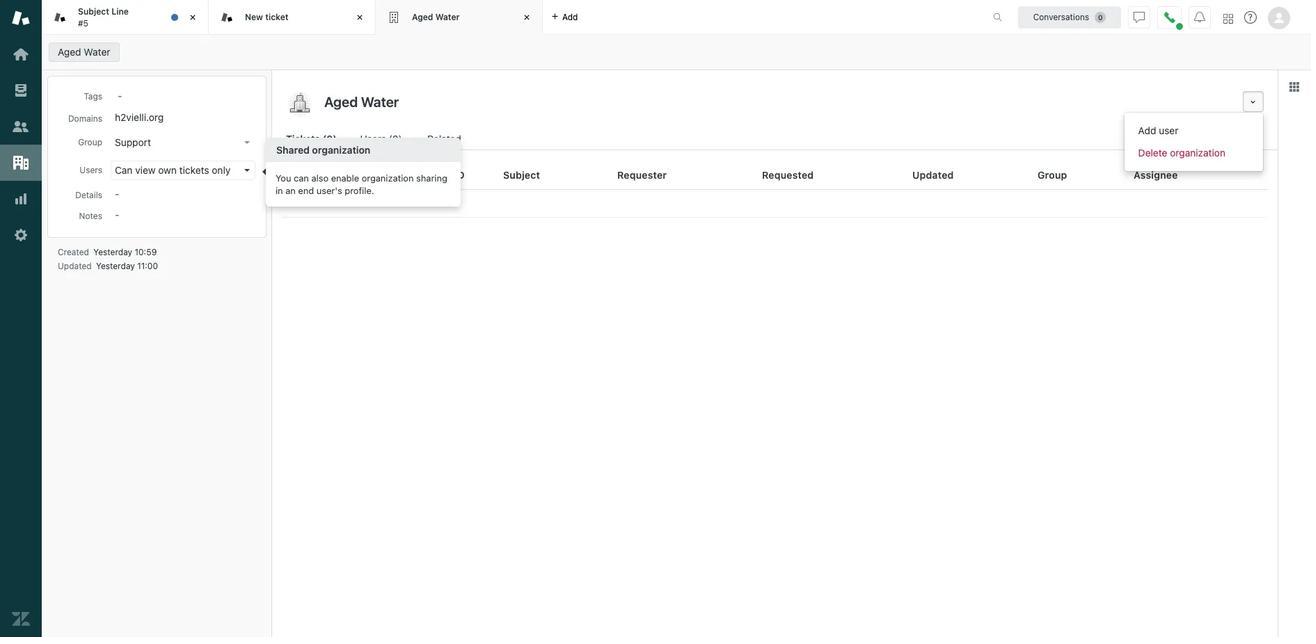 Task type: locate. For each thing, give the bounding box(es) containing it.
tickets (0)
[[286, 133, 337, 145]]

grid
[[272, 161, 1278, 638]]

add user
[[1139, 125, 1179, 136]]

related
[[428, 133, 461, 145]]

subject inside subject line #5
[[78, 6, 109, 17]]

0 horizontal spatial in
[[276, 185, 283, 196]]

1 vertical spatial aged
[[58, 46, 81, 58]]

tickets inside button
[[179, 164, 209, 176]]

tickets right own
[[179, 164, 209, 176]]

2 close image from the left
[[520, 10, 534, 24]]

enable
[[331, 172, 359, 183]]

close image inside aged water tab
[[520, 10, 534, 24]]

1 horizontal spatial subject
[[503, 169, 540, 181]]

1 horizontal spatial close image
[[520, 10, 534, 24]]

organization
[[312, 144, 371, 156], [1170, 147, 1226, 159], [362, 172, 414, 183]]

delete organization link
[[1125, 142, 1263, 164]]

0 horizontal spatial (0)
[[323, 133, 337, 145]]

h2vielli.org
[[115, 111, 164, 123]]

0 vertical spatial group
[[78, 137, 102, 148]]

1 vertical spatial users
[[80, 165, 102, 175]]

0 horizontal spatial aged water
[[58, 46, 110, 58]]

updated inside created yesterday 10:59 updated yesterday 11:00
[[58, 261, 92, 271]]

0 vertical spatial users
[[360, 133, 386, 145]]

close image inside new ticket "tab"
[[353, 10, 367, 24]]

1 close image from the left
[[353, 10, 367, 24]]

you
[[276, 172, 291, 183]]

notifications image
[[1195, 11, 1206, 23]]

zendesk image
[[12, 610, 30, 629]]

user's
[[317, 185, 342, 196]]

1 vertical spatial aged water
[[58, 46, 110, 58]]

can view own tickets only
[[115, 164, 231, 176]]

tickets down user's
[[317, 197, 347, 209]]

1 horizontal spatial in
[[349, 197, 357, 209]]

1 vertical spatial view
[[379, 197, 399, 209]]

users for users
[[80, 165, 102, 175]]

tickets
[[179, 164, 209, 176], [317, 197, 347, 209]]

group
[[78, 137, 102, 148], [1038, 169, 1068, 181]]

subject up #5
[[78, 6, 109, 17]]

subject inside grid
[[503, 169, 540, 181]]

(0) for tickets (0)
[[323, 133, 337, 145]]

created
[[58, 247, 89, 258]]

0 horizontal spatial aged
[[58, 46, 81, 58]]

end
[[298, 185, 314, 196]]

zendesk products image
[[1224, 14, 1233, 23]]

0 vertical spatial aged
[[412, 12, 433, 22]]

None text field
[[320, 91, 1238, 112]]

1 horizontal spatial updated
[[913, 169, 954, 181]]

1 horizontal spatial view
[[379, 197, 399, 209]]

1 vertical spatial updated
[[58, 261, 92, 271]]

1 vertical spatial group
[[1038, 169, 1068, 181]]

1 (0) from the left
[[323, 133, 337, 145]]

new ticket
[[245, 12, 289, 22]]

yesterday
[[94, 247, 132, 258], [96, 261, 135, 271]]

this
[[360, 197, 376, 209]]

organization down add user link
[[1170, 147, 1226, 159]]

1 vertical spatial in
[[349, 197, 357, 209]]

arrow down image
[[244, 169, 250, 172]]

#5
[[78, 18, 88, 28]]

conversations button
[[1018, 6, 1121, 28]]

no tickets in this view
[[301, 197, 399, 209]]

view
[[135, 164, 156, 176], [379, 197, 399, 209]]

2 (0) from the left
[[389, 133, 402, 145]]

views image
[[12, 81, 30, 100]]

11:00
[[137, 261, 158, 271]]

aged water
[[412, 12, 460, 22], [58, 46, 110, 58]]

users
[[360, 133, 386, 145], [80, 165, 102, 175]]

1 horizontal spatial water
[[436, 12, 460, 22]]

reporting image
[[12, 190, 30, 208]]

you can also enable organization sharing in an end user's profile.
[[276, 172, 447, 196]]

add
[[562, 11, 578, 22]]

1 horizontal spatial (0)
[[389, 133, 402, 145]]

close image
[[186, 10, 200, 24]]

users up details
[[80, 165, 102, 175]]

1 horizontal spatial group
[[1038, 169, 1068, 181]]

organization for shared organization
[[312, 144, 371, 156]]

1 horizontal spatial tickets
[[317, 197, 347, 209]]

tab
[[42, 0, 209, 35]]

aged inside aged water tab
[[412, 12, 433, 22]]

view right this
[[379, 197, 399, 209]]

new
[[245, 12, 263, 22]]

1 vertical spatial yesterday
[[96, 261, 135, 271]]

(0) left related
[[389, 133, 402, 145]]

organization up the status
[[312, 144, 371, 156]]

0 vertical spatial view
[[135, 164, 156, 176]]

in left an
[[276, 185, 283, 196]]

1 vertical spatial subject
[[503, 169, 540, 181]]

view right "can"
[[135, 164, 156, 176]]

0 horizontal spatial view
[[135, 164, 156, 176]]

updated inside grid
[[913, 169, 954, 181]]

subject for subject line #5
[[78, 6, 109, 17]]

get started image
[[12, 45, 30, 63]]

subject
[[78, 6, 109, 17], [503, 169, 540, 181]]

0 vertical spatial water
[[436, 12, 460, 22]]

0 horizontal spatial group
[[78, 137, 102, 148]]

yesterday left 11:00
[[96, 261, 135, 271]]

aged water tab
[[376, 0, 543, 35]]

in down the profile.
[[349, 197, 357, 209]]

delete organization
[[1139, 147, 1226, 159]]

subject right the id at the left top of the page
[[503, 169, 540, 181]]

no
[[301, 197, 314, 209]]

organizations image
[[12, 154, 30, 172]]

1 horizontal spatial users
[[360, 133, 386, 145]]

0 horizontal spatial updated
[[58, 261, 92, 271]]

0 vertical spatial tickets
[[179, 164, 209, 176]]

also
[[311, 172, 329, 183]]

own
[[158, 164, 177, 176]]

0 horizontal spatial tickets
[[179, 164, 209, 176]]

0 vertical spatial aged water
[[412, 12, 460, 22]]

0 horizontal spatial water
[[84, 46, 110, 58]]

1 horizontal spatial aged water
[[412, 12, 460, 22]]

(0) for users (0)
[[389, 133, 402, 145]]

close image for aged water
[[520, 10, 534, 24]]

main element
[[0, 0, 42, 638]]

close image for new ticket
[[353, 10, 367, 24]]

apps image
[[1289, 81, 1300, 93]]

add button
[[543, 0, 586, 34]]

updated
[[913, 169, 954, 181], [58, 261, 92, 271]]

secondary element
[[42, 38, 1311, 66]]

in inside you can also enable organization sharing in an end user's profile.
[[276, 185, 283, 196]]

line
[[112, 6, 129, 17]]

0 vertical spatial subject
[[78, 6, 109, 17]]

close image
[[353, 10, 367, 24], [520, 10, 534, 24]]

sharing
[[416, 172, 447, 183]]

1 vertical spatial tickets
[[317, 197, 347, 209]]

tabs tab list
[[42, 0, 979, 35]]

shared organization
[[276, 144, 371, 156]]

(0)
[[323, 133, 337, 145], [389, 133, 402, 145]]

10:59
[[135, 247, 157, 258]]

0 vertical spatial updated
[[913, 169, 954, 181]]

aged water link
[[49, 42, 119, 62]]

water inside "aged water" "link"
[[84, 46, 110, 58]]

add
[[1139, 125, 1157, 136]]

1 horizontal spatial aged
[[412, 12, 433, 22]]

water
[[436, 12, 460, 22], [84, 46, 110, 58]]

0 horizontal spatial close image
[[353, 10, 367, 24]]

yesterday left 10:59
[[94, 247, 132, 258]]

aged
[[412, 12, 433, 22], [58, 46, 81, 58]]

(0) right tickets
[[323, 133, 337, 145]]

0 vertical spatial in
[[276, 185, 283, 196]]

subject for subject
[[503, 169, 540, 181]]

users (0)
[[360, 133, 402, 145]]

support
[[115, 136, 151, 148]]

0 horizontal spatial subject
[[78, 6, 109, 17]]

users up you can also enable organization sharing in an end user's profile.
[[360, 133, 386, 145]]

only
[[212, 164, 231, 176]]

user
[[1159, 125, 1179, 136]]

in
[[276, 185, 283, 196], [349, 197, 357, 209]]

1 vertical spatial water
[[84, 46, 110, 58]]

grid containing ticket status
[[272, 161, 1278, 638]]

0 horizontal spatial users
[[80, 165, 102, 175]]

organization up the profile.
[[362, 172, 414, 183]]

an
[[286, 185, 296, 196]]

aged water inside tab
[[412, 12, 460, 22]]

organization inside the delete organization link
[[1170, 147, 1226, 159]]

notes
[[79, 211, 102, 221]]



Task type: vqa. For each thing, say whether or not it's contained in the screenshot.
notifications image
yes



Task type: describe. For each thing, give the bounding box(es) containing it.
in inside grid
[[349, 197, 357, 209]]

get help image
[[1245, 11, 1257, 24]]

requested
[[762, 169, 814, 181]]

add user link
[[1125, 120, 1263, 142]]

can view own tickets only button
[[111, 161, 255, 180]]

support button
[[111, 133, 255, 152]]

tab containing subject line
[[42, 0, 209, 35]]

aged water inside "link"
[[58, 46, 110, 58]]

can
[[115, 164, 133, 176]]

conversations
[[1033, 11, 1090, 22]]

aged inside "aged water" "link"
[[58, 46, 81, 58]]

created yesterday 10:59 updated yesterday 11:00
[[58, 247, 158, 271]]

admin image
[[12, 226, 30, 244]]

view inside button
[[135, 164, 156, 176]]

domains
[[68, 113, 102, 124]]

water inside aged water tab
[[436, 12, 460, 22]]

icon_org image
[[286, 91, 314, 119]]

status
[[326, 169, 356, 181]]

tags
[[84, 91, 102, 102]]

subject line #5
[[78, 6, 129, 28]]

profile.
[[345, 185, 374, 196]]

zendesk support image
[[12, 9, 30, 27]]

tickets
[[286, 133, 320, 145]]

can
[[294, 172, 309, 183]]

organization for delete organization
[[1170, 147, 1226, 159]]

organization inside you can also enable organization sharing in an end user's profile.
[[362, 172, 414, 183]]

delete
[[1139, 147, 1168, 159]]

button displays agent's chat status as invisible. image
[[1134, 11, 1145, 23]]

assignee
[[1134, 169, 1178, 181]]

related link
[[428, 132, 463, 150]]

tickets (0) link
[[286, 132, 337, 150]]

ticket
[[293, 169, 323, 181]]

shared
[[276, 144, 310, 156]]

ticket
[[265, 12, 289, 22]]

id
[[455, 169, 465, 181]]

arrow down image
[[244, 141, 250, 144]]

- field
[[112, 88, 255, 103]]

new ticket tab
[[209, 0, 376, 35]]

ticket status
[[293, 169, 356, 181]]

customers image
[[12, 118, 30, 136]]

details
[[75, 190, 102, 200]]

view inside grid
[[379, 197, 399, 209]]

users (0) link
[[360, 132, 404, 150]]

requester
[[617, 169, 667, 181]]

0 vertical spatial yesterday
[[94, 247, 132, 258]]

users for users (0)
[[360, 133, 386, 145]]



